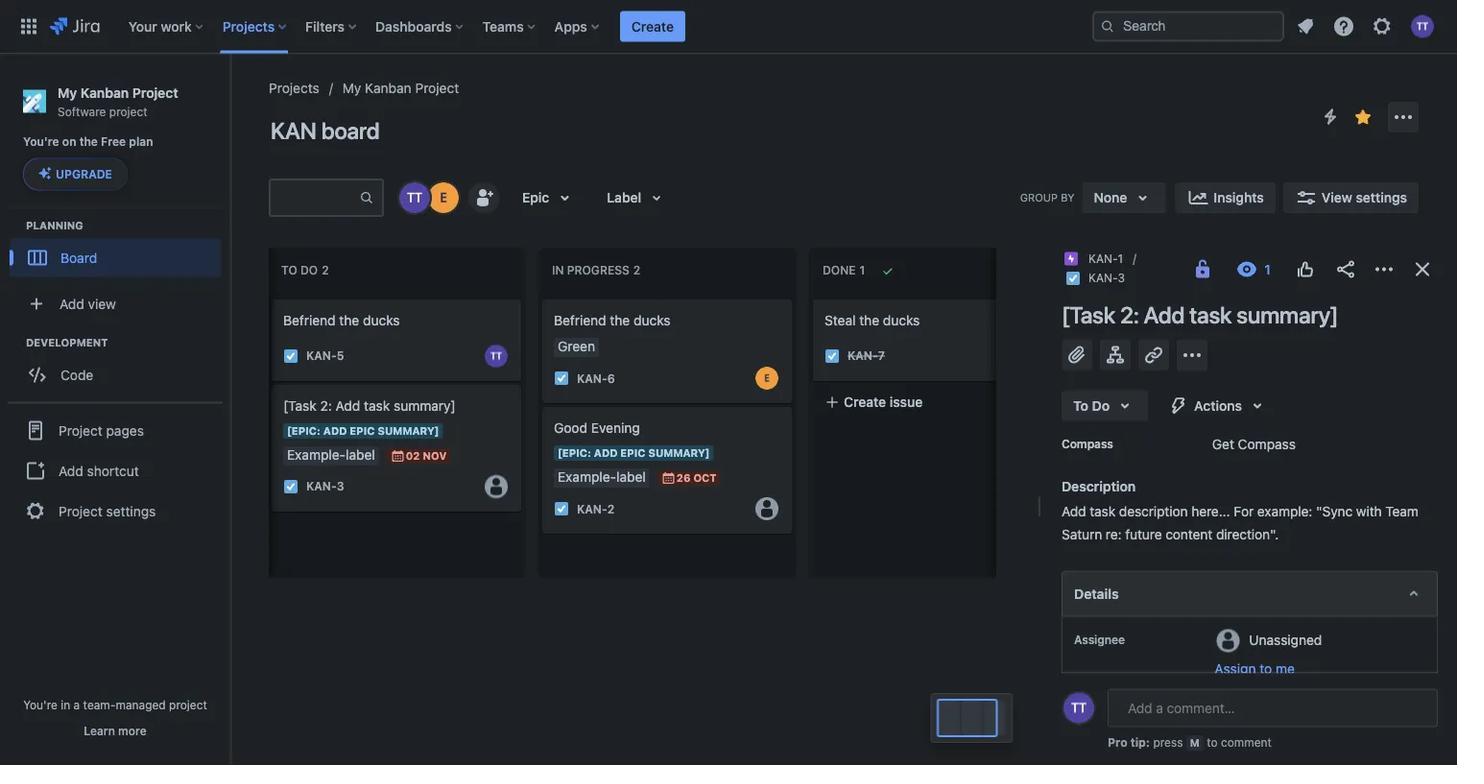 Task type: vqa. For each thing, say whether or not it's contained in the screenshot.
the bottom Oct
yes



Task type: locate. For each thing, give the bounding box(es) containing it.
assign to me button
[[1215, 659, 1418, 679]]

add up saturn
[[1062, 503, 1087, 519]]

2 ducks from the left
[[634, 313, 671, 328]]

0 vertical spatial settings
[[1356, 190, 1408, 206]]

task image for kan-2
[[554, 501, 569, 517]]

content
[[1166, 526, 1213, 542]]

0 vertical spatial to do
[[281, 264, 318, 277]]

description add task description here... for example: "sync with team saturn re: future content direction".
[[1062, 478, 1423, 542]]

to do down search this board text box
[[281, 264, 318, 277]]

1 horizontal spatial task
[[1090, 503, 1116, 519]]

1 befriend from the left
[[283, 313, 336, 328]]

1 vertical spatial settings
[[106, 503, 156, 519]]

add up the link issues, web pages, and more icon
[[1144, 301, 1185, 328]]

oct right 26
[[694, 472, 717, 484]]

profile image of terry turtle image
[[1064, 693, 1095, 724]]

settings right view
[[1356, 190, 1408, 206]]

planning group
[[10, 217, 230, 283]]

task image for kan-5
[[283, 348, 299, 364]]

projects inside dropdown button
[[223, 18, 275, 34]]

1 horizontal spatial 2:
[[1121, 301, 1139, 328]]

done element
[[823, 264, 869, 277]]

create
[[632, 18, 674, 34], [844, 394, 886, 410]]

kan-
[[1089, 252, 1118, 265], [1089, 271, 1118, 285], [306, 349, 337, 363], [848, 349, 878, 363], [577, 372, 608, 385], [306, 480, 337, 493], [577, 502, 608, 516]]

create issue image for befriend the ducks
[[260, 286, 283, 309]]

1 vertical spatial task image
[[554, 371, 569, 386]]

development group
[[10, 335, 230, 400]]

in progress element
[[552, 264, 645, 277]]

do inside dropdown button
[[1092, 398, 1110, 414]]

3 ducks from the left
[[883, 313, 920, 328]]

create right apps dropdown button
[[632, 18, 674, 34]]

task image
[[825, 348, 840, 364], [554, 371, 569, 386], [283, 479, 299, 494]]

to do
[[281, 264, 318, 277], [1074, 398, 1110, 414]]

0 horizontal spatial compass
[[1062, 438, 1114, 451]]

1 horizontal spatial to
[[1074, 398, 1089, 414]]

project up 'add shortcut'
[[59, 422, 103, 438]]

oct left 19,
[[1215, 740, 1238, 755]]

apps button
[[549, 11, 607, 42]]

you're left the in
[[23, 698, 58, 712]]

steal the ducks
[[825, 313, 920, 328]]

0 vertical spatial task image
[[1066, 271, 1081, 286]]

2 vertical spatial task image
[[283, 479, 299, 494]]

create issue image
[[260, 286, 283, 309], [802, 286, 825, 309], [260, 371, 283, 394], [531, 394, 554, 417]]

dashboards button
[[370, 11, 471, 42]]

2 vertical spatial task image
[[554, 501, 569, 517]]

0 horizontal spatial 2:
[[320, 398, 332, 414]]

for
[[1234, 503, 1254, 519]]

project up plan
[[109, 104, 148, 118]]

pro tip: press m to comment
[[1108, 736, 1272, 750]]

1 vertical spatial 3
[[337, 480, 344, 493]]

board
[[60, 250, 97, 265]]

0 vertical spatial projects
[[223, 18, 275, 34]]

kan-5 link
[[306, 348, 344, 364]]

jira image
[[50, 15, 100, 38], [50, 15, 100, 38]]

more image
[[1392, 106, 1415, 129]]

my up software
[[58, 85, 77, 100]]

0 horizontal spatial task image
[[283, 348, 299, 364]]

to left the me
[[1260, 661, 1273, 677]]

0 vertical spatial to
[[281, 264, 297, 277]]

dashboards
[[376, 18, 452, 34]]

2 befriend from the left
[[554, 313, 607, 328]]

kan
[[271, 117, 317, 144]]

learn more button
[[84, 723, 147, 738]]

settings image
[[1371, 15, 1394, 38]]

[task down kan-5 link
[[283, 398, 317, 414]]

projects for projects dropdown button
[[223, 18, 275, 34]]

star kan board image
[[1352, 106, 1375, 129]]

3
[[1118, 271, 1126, 285], [337, 480, 344, 493]]

task image left kan-2 link
[[554, 501, 569, 517]]

0 horizontal spatial [task 2: add task summary]
[[283, 398, 456, 414]]

to right m on the right bottom of the page
[[1207, 736, 1218, 750]]

0 horizontal spatial kan-3 link
[[306, 478, 344, 495]]

to do inside dropdown button
[[1074, 398, 1110, 414]]

to
[[1260, 661, 1273, 677], [1207, 736, 1218, 750]]

banner containing your work
[[0, 0, 1458, 54]]

details
[[1075, 586, 1119, 602]]

1 horizontal spatial create
[[844, 394, 886, 410]]

add shortcut
[[59, 463, 139, 479]]

the right steal
[[860, 313, 880, 328]]

befriend
[[283, 313, 336, 328], [554, 313, 607, 328]]

summary] down vote options: no one has voted for this issue yet. icon at the right top
[[1237, 301, 1339, 328]]

2 horizontal spatial task
[[1190, 301, 1232, 328]]

task image down "epic" image
[[1066, 271, 1081, 286]]

1 vertical spatial to
[[1074, 398, 1089, 414]]

1 vertical spatial summary]
[[394, 398, 456, 414]]

2 horizontal spatial task image
[[825, 348, 840, 364]]

to for to do element
[[281, 264, 297, 277]]

do down add a child issue "icon"
[[1092, 398, 1110, 414]]

0 vertical spatial 2:
[[1121, 301, 1139, 328]]

0 horizontal spatial 3
[[337, 480, 344, 493]]

group
[[8, 402, 223, 538]]

my for my kanban project software project
[[58, 85, 77, 100]]

1 ducks from the left
[[363, 313, 400, 328]]

good
[[554, 420, 588, 436]]

0 horizontal spatial do
[[301, 264, 318, 277]]

the up 5
[[339, 313, 359, 328]]

0 vertical spatial summary]
[[1237, 301, 1339, 328]]

add inside add shortcut button
[[59, 463, 83, 479]]

upgrade button
[[24, 159, 127, 190]]

evening
[[591, 420, 640, 436]]

Search field
[[1093, 11, 1285, 42]]

ducks for 2:
[[363, 313, 400, 328]]

in
[[552, 264, 564, 277]]

0 vertical spatial kan-3
[[1089, 271, 1126, 285]]

0 horizontal spatial unassigned image
[[485, 475, 508, 498]]

1 horizontal spatial my
[[343, 80, 361, 96]]

1 vertical spatial do
[[1092, 398, 1110, 414]]

settings inside 'button'
[[1356, 190, 1408, 206]]

code link
[[10, 356, 221, 394]]

0 horizontal spatial project
[[109, 104, 148, 118]]

project up plan
[[132, 85, 178, 100]]

do for to do dropdown button
[[1092, 398, 1110, 414]]

1 horizontal spatial settings
[[1356, 190, 1408, 206]]

to do down attach icon
[[1074, 398, 1110, 414]]

kan-3 for the rightmost kan-3 link
[[1089, 271, 1126, 285]]

project down dashboards "dropdown button"
[[415, 80, 459, 96]]

0 horizontal spatial to do
[[281, 264, 318, 277]]

project right managed
[[169, 698, 207, 712]]

0 horizontal spatial settings
[[106, 503, 156, 519]]

learn more
[[84, 724, 147, 738]]

description
[[1062, 478, 1136, 494]]

1 horizontal spatial unassigned image
[[756, 497, 779, 520]]

"sync
[[1317, 503, 1353, 519]]

create inside "create" button
[[632, 18, 674, 34]]

project
[[415, 80, 459, 96], [132, 85, 178, 100], [59, 422, 103, 438], [59, 503, 103, 519]]

1 horizontal spatial ducks
[[634, 313, 671, 328]]

2023
[[1263, 740, 1295, 755]]

search image
[[1101, 19, 1116, 34]]

befriend up kan-5 on the top left
[[283, 313, 336, 328]]

add left shortcut
[[59, 463, 83, 479]]

1 horizontal spatial do
[[1092, 398, 1110, 414]]

2 horizontal spatial task image
[[1066, 271, 1081, 286]]

2:
[[1121, 301, 1139, 328], [320, 398, 332, 414]]

example-
[[1219, 696, 1278, 712]]

planning image
[[3, 214, 26, 237]]

banner
[[0, 0, 1458, 54]]

to inside dropdown button
[[1074, 398, 1089, 414]]

kanban for my kanban project
[[365, 80, 412, 96]]

view
[[1322, 190, 1353, 206]]

the down in progress element
[[610, 313, 630, 328]]

to do for to do dropdown button
[[1074, 398, 1110, 414]]

issue
[[890, 394, 923, 410]]

ducks for evening
[[634, 313, 671, 328]]

insights button
[[1176, 182, 1276, 213]]

your
[[128, 18, 157, 34]]

1 vertical spatial projects
[[269, 80, 320, 96]]

kanban
[[365, 80, 412, 96], [80, 85, 129, 100]]

befriend down create issue icon
[[554, 313, 607, 328]]

epic image
[[1064, 251, 1079, 266]]

1 horizontal spatial to
[[1260, 661, 1273, 677]]

get compass
[[1213, 436, 1296, 452]]

1 horizontal spatial task image
[[554, 371, 569, 386]]

1 vertical spatial to
[[1207, 736, 1218, 750]]

link issues, web pages, and more image
[[1143, 344, 1166, 367]]

1 horizontal spatial task image
[[554, 501, 569, 517]]

ducks
[[363, 313, 400, 328], [634, 313, 671, 328], [883, 313, 920, 328]]

to do element
[[281, 264, 333, 277]]

oct
[[694, 472, 717, 484], [1215, 740, 1238, 755]]

0 vertical spatial [task
[[1062, 301, 1116, 328]]

view settings button
[[1284, 182, 1419, 213]]

[task 2: add task summary] down 5
[[283, 398, 456, 414]]

1 you're from the top
[[23, 135, 59, 149]]

task image for [task 2: add task summary]
[[283, 479, 299, 494]]

0 vertical spatial kan-3 link
[[1089, 268, 1126, 288]]

your profile and settings image
[[1412, 15, 1435, 38]]

assignee: terry turtle image
[[485, 345, 508, 368]]

1 horizontal spatial project
[[169, 698, 207, 712]]

task image left kan-5 link
[[283, 348, 299, 364]]

2 befriend the ducks from the left
[[554, 313, 671, 328]]

task
[[1190, 301, 1232, 328], [364, 398, 390, 414], [1090, 503, 1116, 519]]

kanban up software
[[80, 85, 129, 100]]

attach image
[[1066, 344, 1089, 367]]

compass down to do dropdown button
[[1062, 438, 1114, 451]]

0 vertical spatial do
[[301, 264, 318, 277]]

befriend for good
[[554, 313, 607, 328]]

my kanban project
[[343, 80, 459, 96]]

befriend the ducks down in progress element
[[554, 313, 671, 328]]

0 vertical spatial create
[[632, 18, 674, 34]]

projects up kan
[[269, 80, 320, 96]]

create issue image
[[531, 286, 554, 309]]

add a child issue image
[[1104, 344, 1127, 367]]

0 horizontal spatial task image
[[283, 479, 299, 494]]

settings down add shortcut button
[[106, 503, 156, 519]]

group
[[1020, 191, 1058, 204]]

compass right get
[[1238, 436, 1296, 452]]

settings inside group
[[106, 503, 156, 519]]

projects for projects link
[[269, 80, 320, 96]]

create left issue
[[844, 394, 886, 410]]

0 horizontal spatial [task
[[283, 398, 317, 414]]

re:
[[1106, 526, 1122, 542]]

task image
[[1066, 271, 1081, 286], [283, 348, 299, 364], [554, 501, 569, 517]]

1 horizontal spatial befriend
[[554, 313, 607, 328]]

label
[[1278, 696, 1307, 712]]

projects up sidebar navigation image
[[223, 18, 275, 34]]

in progress
[[552, 264, 630, 277]]

labels
[[1075, 699, 1111, 712]]

epic
[[522, 190, 550, 206]]

2: down kan-5 link
[[320, 398, 332, 414]]

saturn
[[1062, 526, 1103, 542]]

unassigned image for [task 2: add task summary]
[[485, 475, 508, 498]]

0 horizontal spatial kan-3
[[306, 480, 344, 493]]

kanban inside my kanban project software project
[[80, 85, 129, 100]]

1 vertical spatial you're
[[23, 698, 58, 712]]

[task
[[1062, 301, 1116, 328], [283, 398, 317, 414]]

[task 2: add task summary] up add app icon
[[1062, 301, 1339, 328]]

my up board
[[343, 80, 361, 96]]

0 horizontal spatial ducks
[[363, 313, 400, 328]]

add left view
[[60, 296, 84, 312]]

1 horizontal spatial kanban
[[365, 80, 412, 96]]

1 horizontal spatial compass
[[1238, 436, 1296, 452]]

you're left on
[[23, 135, 59, 149]]

share image
[[1335, 258, 1358, 281]]

1 vertical spatial [task 2: add task summary]
[[283, 398, 456, 414]]

development image
[[3, 331, 26, 354]]

2: down copy link to issue image
[[1121, 301, 1139, 328]]

1 horizontal spatial kan-3 link
[[1089, 268, 1126, 288]]

02
[[406, 450, 420, 462]]

1 vertical spatial project
[[169, 698, 207, 712]]

0 horizontal spatial befriend the ducks
[[283, 313, 400, 328]]

add down 5
[[336, 398, 360, 414]]

0 horizontal spatial kanban
[[80, 85, 129, 100]]

create issue image for [task 2: add task summary]
[[260, 371, 283, 394]]

managed
[[116, 698, 166, 712]]

team
[[1386, 503, 1419, 519]]

2 vertical spatial task
[[1090, 503, 1116, 519]]

0 vertical spatial you're
[[23, 135, 59, 149]]

1 horizontal spatial summary]
[[1237, 301, 1339, 328]]

1 horizontal spatial befriend the ducks
[[554, 313, 671, 328]]

you're in a team-managed project
[[23, 698, 207, 712]]

summary]
[[1237, 301, 1339, 328], [394, 398, 456, 414]]

do for to do element
[[301, 264, 318, 277]]

unassigned image
[[485, 475, 508, 498], [756, 497, 779, 520]]

close image
[[1412, 258, 1435, 281]]

date
[[1105, 741, 1130, 755]]

1 vertical spatial task image
[[283, 348, 299, 364]]

to down search this board text box
[[281, 264, 297, 277]]

press
[[1154, 736, 1183, 750]]

2 horizontal spatial ducks
[[883, 313, 920, 328]]

project pages
[[59, 422, 144, 438]]

assign to me
[[1215, 661, 1295, 677]]

0 horizontal spatial create
[[632, 18, 674, 34]]

settings for view settings
[[1356, 190, 1408, 206]]

kanban up board
[[365, 80, 412, 96]]

0 horizontal spatial befriend
[[283, 313, 336, 328]]

do down search this board text box
[[301, 264, 318, 277]]

[task up attach icon
[[1062, 301, 1116, 328]]

to down attach icon
[[1074, 398, 1089, 414]]

create inside create issue button
[[844, 394, 886, 410]]

my inside my kanban project software project
[[58, 85, 77, 100]]

0 vertical spatial task
[[1190, 301, 1232, 328]]

befriend the ducks up 5
[[283, 313, 400, 328]]

kan-3 link
[[1089, 268, 1126, 288], [306, 478, 344, 495]]

0 horizontal spatial my
[[58, 85, 77, 100]]

to inside assign to me button
[[1260, 661, 1273, 677]]

1 horizontal spatial [task
[[1062, 301, 1116, 328]]

add people image
[[472, 186, 496, 209]]

1 vertical spatial to do
[[1074, 398, 1110, 414]]

0 vertical spatial oct
[[694, 472, 717, 484]]

kan- for kan-6 link
[[577, 372, 608, 385]]

project
[[109, 104, 148, 118], [169, 698, 207, 712]]

1 befriend the ducks from the left
[[283, 313, 400, 328]]

1 horizontal spatial kan-3
[[1089, 271, 1126, 285]]

0 vertical spatial to
[[1260, 661, 1273, 677]]

2 you're from the top
[[23, 698, 58, 712]]

filters
[[306, 18, 345, 34]]

3 for kan-3 link to the bottom
[[337, 480, 344, 493]]

0 horizontal spatial task
[[364, 398, 390, 414]]

1 horizontal spatial [task 2: add task summary]
[[1062, 301, 1339, 328]]

unassigned image for good evening
[[756, 497, 779, 520]]

0 horizontal spatial summary]
[[394, 398, 456, 414]]

the
[[79, 135, 98, 149], [339, 313, 359, 328], [610, 313, 630, 328], [860, 313, 880, 328]]

0 horizontal spatial oct
[[694, 472, 717, 484]]

0 vertical spatial project
[[109, 104, 148, 118]]

summary] up 02 nov
[[394, 398, 456, 414]]

insights image
[[1187, 186, 1210, 209]]

1 vertical spatial create
[[844, 394, 886, 410]]

1 vertical spatial kan-3
[[306, 480, 344, 493]]

project pages link
[[8, 409, 223, 452]]

1 vertical spatial oct
[[1215, 740, 1238, 755]]

0 horizontal spatial to
[[281, 264, 297, 277]]

you're
[[23, 135, 59, 149], [23, 698, 58, 712]]

1 horizontal spatial to do
[[1074, 398, 1110, 414]]

0 vertical spatial 3
[[1118, 271, 1126, 285]]

1 vertical spatial 2:
[[320, 398, 332, 414]]

label button
[[596, 182, 680, 213]]

1 horizontal spatial 3
[[1118, 271, 1126, 285]]

a
[[74, 698, 80, 712]]



Task type: describe. For each thing, give the bounding box(es) containing it.
copy link to issue image
[[1122, 270, 1137, 286]]

26
[[677, 472, 691, 484]]

project down 'add shortcut'
[[59, 503, 103, 519]]

actions
[[1195, 398, 1243, 414]]

pages
[[106, 422, 144, 438]]

kan-6 link
[[577, 370, 615, 387]]

kan- for kan-5 link
[[306, 349, 337, 363]]

kan- for kan-2 link
[[577, 502, 608, 516]]

create issue button
[[813, 385, 1063, 419]]

plan
[[129, 135, 153, 149]]

comment
[[1221, 736, 1272, 750]]

task image for befriend the ducks
[[554, 371, 569, 386]]

terry turtle image
[[399, 182, 430, 213]]

19,
[[1241, 740, 1259, 755]]

02 november 2023 image
[[391, 448, 406, 464]]

your work button
[[123, 11, 211, 42]]

group containing project pages
[[8, 402, 223, 538]]

here...
[[1192, 503, 1231, 519]]

label
[[607, 190, 642, 206]]

the right on
[[79, 135, 98, 149]]

1 vertical spatial task
[[364, 398, 390, 414]]

task inside description add task description here... for example: "sync with team saturn re: future content direction".
[[1090, 503, 1116, 519]]

project inside my kanban project software project
[[132, 85, 178, 100]]

1 horizontal spatial oct
[[1215, 740, 1238, 755]]

more
[[118, 724, 147, 738]]

appswitcher icon image
[[17, 15, 40, 38]]

epic button
[[511, 182, 588, 213]]

get
[[1213, 436, 1235, 452]]

1 vertical spatial [task
[[283, 398, 317, 414]]

kan-1 link
[[1089, 249, 1124, 268]]

02 nov
[[406, 450, 447, 462]]

add view button
[[12, 285, 219, 323]]

0 vertical spatial task image
[[825, 348, 840, 364]]

good evening
[[554, 420, 640, 436]]

with
[[1357, 503, 1382, 519]]

unassigned
[[1250, 633, 1323, 648]]

upgrade
[[56, 167, 112, 181]]

learn
[[84, 724, 115, 738]]

filters button
[[300, 11, 364, 42]]

6
[[608, 372, 615, 385]]

kan-2 link
[[577, 501, 615, 517]]

befriend the ducks for evening
[[554, 313, 671, 328]]

code
[[60, 367, 93, 383]]

my kanban project link
[[343, 77, 459, 100]]

direction".
[[1217, 526, 1279, 542]]

to do button
[[1062, 391, 1149, 421]]

add app image
[[1181, 344, 1204, 367]]

projects link
[[269, 77, 320, 100]]

board link
[[10, 238, 221, 277]]

create for create
[[632, 18, 674, 34]]

start
[[1075, 741, 1102, 755]]

my kanban project software project
[[58, 85, 178, 118]]

example:
[[1258, 503, 1313, 519]]

kan-1
[[1089, 252, 1124, 265]]

assignee
[[1075, 634, 1125, 647]]

2
[[608, 502, 615, 516]]

assignee: eloisefrancis23 image
[[756, 367, 779, 390]]

nov
[[423, 450, 447, 462]]

befriend for [task
[[283, 313, 336, 328]]

kan- for "kan-7" link
[[848, 349, 878, 363]]

5
[[337, 349, 344, 363]]

my for my kanban project
[[343, 80, 361, 96]]

start date
[[1075, 741, 1130, 755]]

1 vertical spatial kan-3 link
[[306, 478, 344, 495]]

settings for project settings
[[106, 503, 156, 519]]

Add a comment… field
[[1108, 689, 1439, 727]]

assign
[[1215, 661, 1257, 677]]

7
[[878, 349, 885, 363]]

kan board
[[271, 117, 380, 144]]

vote options: no one has voted for this issue yet. image
[[1294, 258, 1318, 281]]

description
[[1120, 503, 1188, 519]]

details element
[[1062, 571, 1439, 617]]

add shortcut button
[[8, 452, 223, 490]]

02 november 2023 image
[[391, 448, 406, 464]]

oct 19, 2023
[[1215, 740, 1295, 755]]

automations menu button icon image
[[1319, 105, 1343, 128]]

help image
[[1333, 15, 1356, 38]]

none button
[[1083, 182, 1166, 213]]

project inside my kanban project software project
[[109, 104, 148, 118]]

0 horizontal spatial to
[[1207, 736, 1218, 750]]

me
[[1276, 661, 1295, 677]]

Search this board text field
[[271, 181, 359, 215]]

kan-3 for kan-3 link to the bottom
[[306, 480, 344, 493]]

in
[[61, 698, 70, 712]]

insights
[[1214, 190, 1264, 206]]

you're for you're on the free plan
[[23, 135, 59, 149]]

to do for to do element
[[281, 264, 318, 277]]

create for create issue
[[844, 394, 886, 410]]

shortcut
[[87, 463, 139, 479]]

26 oct
[[677, 472, 717, 484]]

create issue image for good evening
[[531, 394, 554, 417]]

projects button
[[217, 11, 294, 42]]

0 vertical spatial [task 2: add task summary]
[[1062, 301, 1339, 328]]

add inside description add task description here... for example: "sync with team saturn re: future content direction".
[[1062, 503, 1087, 519]]

you're for you're in a team-managed project
[[23, 698, 58, 712]]

by
[[1061, 191, 1075, 204]]

kan-2
[[577, 502, 615, 516]]

development
[[26, 336, 108, 348]]

26 october 2023 image
[[661, 471, 677, 486]]

kan-7 link
[[848, 348, 885, 364]]

your work
[[128, 18, 192, 34]]

kanban for my kanban project software project
[[80, 85, 129, 100]]

project settings
[[59, 503, 156, 519]]

project settings link
[[8, 490, 223, 532]]

view settings
[[1322, 190, 1408, 206]]

kan-7
[[848, 349, 885, 363]]

to for to do dropdown button
[[1074, 398, 1089, 414]]

board
[[321, 117, 380, 144]]

create issue image for steal the ducks
[[802, 286, 825, 309]]

sidebar navigation image
[[209, 77, 252, 115]]

primary element
[[12, 0, 1093, 53]]

planning
[[26, 219, 83, 231]]

26 october 2023 image
[[661, 471, 677, 486]]

befriend the ducks for 2:
[[283, 313, 400, 328]]

add inside add view popup button
[[60, 296, 84, 312]]

kan- for kan-1 link
[[1089, 252, 1118, 265]]

create issue
[[844, 394, 923, 410]]

software
[[58, 104, 106, 118]]

group by
[[1020, 191, 1075, 204]]

pro
[[1108, 736, 1128, 750]]

notifications image
[[1294, 15, 1318, 38]]

teams button
[[477, 11, 543, 42]]

team-
[[83, 698, 116, 712]]

tip:
[[1131, 736, 1150, 750]]

teams
[[483, 18, 524, 34]]

eloisefrancis23 image
[[428, 182, 459, 213]]

free
[[101, 135, 126, 149]]

3 for the rightmost kan-3 link
[[1118, 271, 1126, 285]]

actions image
[[1373, 258, 1396, 281]]



